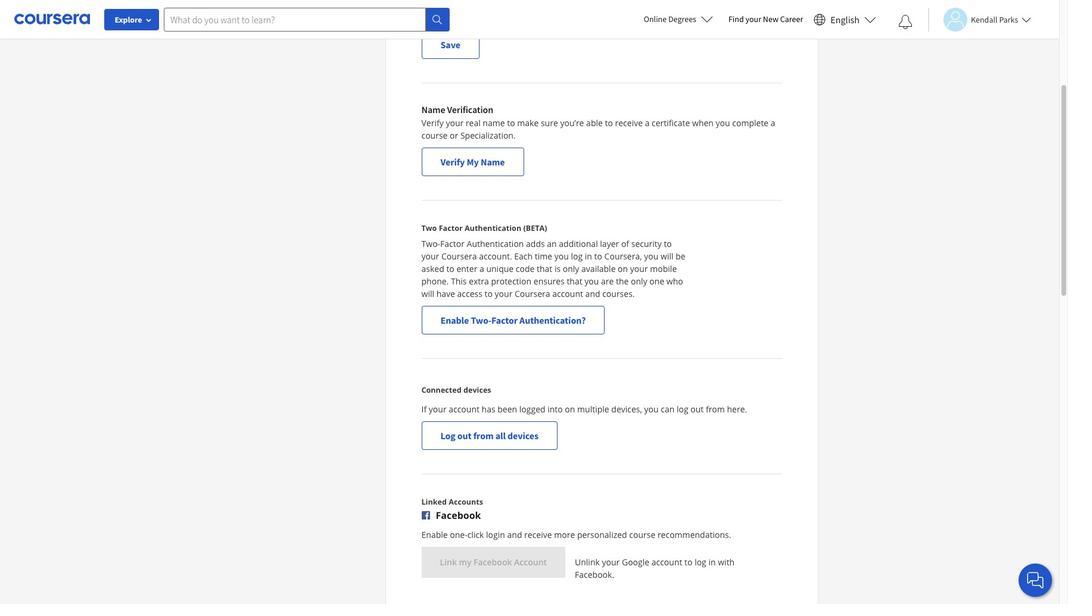 Task type: locate. For each thing, give the bounding box(es) containing it.
account inside the unlink your google account to log in with facebook.
[[652, 557, 683, 569]]

factor for two-
[[440, 238, 465, 250]]

1 vertical spatial on
[[565, 404, 575, 415]]

a up extra
[[480, 263, 484, 275]]

kendall parks
[[971, 14, 1019, 25]]

log down additional
[[571, 251, 583, 262]]

one-
[[450, 530, 468, 541]]

course
[[422, 130, 448, 141], [629, 530, 656, 541]]

coursera
[[442, 251, 477, 262], [515, 288, 550, 300]]

1 horizontal spatial only
[[631, 276, 648, 287]]

to down "recommendations."
[[685, 557, 693, 569]]

and right login
[[507, 530, 522, 541]]

will
[[661, 251, 674, 262], [422, 288, 434, 300]]

enable down have
[[441, 315, 469, 327]]

explore button
[[104, 9, 159, 30]]

unlink
[[575, 557, 600, 569]]

in down additional
[[585, 251, 592, 262]]

1 horizontal spatial and
[[586, 288, 600, 300]]

account right the google
[[652, 557, 683, 569]]

facebook down linked accounts
[[436, 510, 481, 523]]

has
[[482, 404, 496, 415]]

you down the available
[[585, 276, 599, 287]]

out inside button
[[458, 430, 472, 442]]

1 horizontal spatial two-
[[471, 315, 492, 327]]

coursera up enter
[[442, 251, 477, 262]]

verify left real
[[422, 117, 444, 129]]

enable two-factor authentication?
[[441, 315, 586, 327]]

ensures
[[534, 276, 565, 287]]

name right my
[[481, 156, 505, 168]]

log inside two-factor authentication adds an additional layer of                 security to your coursera account. each time you log in to coursera,                 you will be asked to enter a unique code that is only available on                 your mobile phone. this extra protection ensures that you are the only                 one who will have access to your coursera account and courses.
[[571, 251, 583, 262]]

facebook inside button
[[474, 557, 512, 569]]

into
[[548, 404, 563, 415]]

0 vertical spatial factor
[[439, 223, 463, 234]]

0 vertical spatial only
[[563, 263, 580, 275]]

layer
[[600, 238, 619, 250]]

mobile
[[650, 263, 677, 275]]

log
[[571, 251, 583, 262], [677, 404, 689, 415], [695, 557, 707, 569]]

you're
[[560, 117, 584, 129]]

your up facebook. on the bottom
[[602, 557, 620, 569]]

in inside two-factor authentication adds an additional layer of                 security to your coursera account. each time you log in to coursera,                 you will be asked to enter a unique code that is only available on                 your mobile phone. this extra protection ensures that you are the only                 one who will have access to your coursera account and courses.
[[585, 251, 592, 262]]

out right can
[[691, 404, 704, 415]]

2 vertical spatial account
[[652, 557, 683, 569]]

courses.
[[603, 288, 635, 300]]

1 horizontal spatial in
[[709, 557, 716, 569]]

be
[[676, 251, 686, 262]]

1 vertical spatial devices
[[508, 430, 539, 442]]

your down coursera,
[[630, 263, 648, 275]]

course up the google
[[629, 530, 656, 541]]

facebook image
[[422, 512, 430, 520]]

coursera,
[[605, 251, 642, 262]]

log left with
[[695, 557, 707, 569]]

1 horizontal spatial out
[[691, 404, 704, 415]]

1 horizontal spatial log
[[677, 404, 689, 415]]

coursera down ensures
[[515, 288, 550, 300]]

name left verification
[[422, 104, 445, 116]]

0 vertical spatial in
[[585, 251, 592, 262]]

factor up enter
[[440, 238, 465, 250]]

facebook down login
[[474, 557, 512, 569]]

1 vertical spatial authentication
[[467, 238, 524, 250]]

make
[[517, 117, 539, 129]]

if
[[422, 404, 427, 415]]

0 vertical spatial name
[[422, 104, 445, 116]]

out right log
[[458, 430, 472, 442]]

1 vertical spatial enable
[[422, 530, 448, 541]]

two- down access
[[471, 315, 492, 327]]

access
[[457, 288, 483, 300]]

authentication for (beta)
[[465, 223, 522, 234]]

receive right able
[[615, 117, 643, 129]]

0 horizontal spatial out
[[458, 430, 472, 442]]

1 vertical spatial and
[[507, 530, 522, 541]]

enable for enable two-factor authentication?
[[441, 315, 469, 327]]

factor
[[439, 223, 463, 234], [440, 238, 465, 250], [492, 315, 518, 327]]

facebook
[[436, 510, 481, 523], [474, 557, 512, 569]]

1 vertical spatial course
[[629, 530, 656, 541]]

is
[[555, 263, 561, 275]]

0 horizontal spatial only
[[563, 263, 580, 275]]

to right able
[[605, 117, 613, 129]]

0 horizontal spatial receive
[[524, 530, 552, 541]]

to left make
[[507, 117, 515, 129]]

have
[[437, 288, 455, 300]]

2 vertical spatial factor
[[492, 315, 518, 327]]

your
[[746, 14, 762, 24], [446, 117, 464, 129], [422, 251, 439, 262], [630, 263, 648, 275], [495, 288, 513, 300], [429, 404, 447, 415], [602, 557, 620, 569]]

0 vertical spatial out
[[691, 404, 704, 415]]

adds
[[526, 238, 545, 250]]

receive
[[615, 117, 643, 129], [524, 530, 552, 541]]

1 horizontal spatial name
[[481, 156, 505, 168]]

2 horizontal spatial account
[[652, 557, 683, 569]]

that
[[537, 263, 553, 275], [567, 276, 583, 287]]

authentication?
[[520, 315, 586, 327]]

will down "phone."
[[422, 288, 434, 300]]

in left with
[[709, 557, 716, 569]]

a right complete
[[771, 117, 776, 129]]

devices right all
[[508, 430, 539, 442]]

1 vertical spatial will
[[422, 288, 434, 300]]

0 horizontal spatial name
[[422, 104, 445, 116]]

What do you want to learn? text field
[[164, 7, 426, 31]]

0 horizontal spatial log
[[571, 251, 583, 262]]

1 horizontal spatial receive
[[615, 117, 643, 129]]

two- down two
[[422, 238, 440, 250]]

from
[[706, 404, 725, 415], [474, 430, 494, 442]]

1 horizontal spatial course
[[629, 530, 656, 541]]

0 horizontal spatial and
[[507, 530, 522, 541]]

0 vertical spatial course
[[422, 130, 448, 141]]

0 vertical spatial log
[[571, 251, 583, 262]]

log right can
[[677, 404, 689, 415]]

0 vertical spatial from
[[706, 404, 725, 415]]

0 horizontal spatial on
[[565, 404, 575, 415]]

your down protection
[[495, 288, 513, 300]]

1 vertical spatial factor
[[440, 238, 465, 250]]

1 horizontal spatial from
[[706, 404, 725, 415]]

factor right two
[[439, 223, 463, 234]]

and down the available
[[586, 288, 600, 300]]

1 vertical spatial facebook
[[474, 557, 512, 569]]

find your new career link
[[723, 12, 809, 27]]

1 horizontal spatial coursera
[[515, 288, 550, 300]]

save
[[441, 39, 461, 51]]

devices up has
[[464, 386, 491, 396]]

log out from all devices button
[[422, 422, 558, 451]]

from left all
[[474, 430, 494, 442]]

0 horizontal spatial a
[[480, 263, 484, 275]]

1 vertical spatial coursera
[[515, 288, 550, 300]]

factor down protection
[[492, 315, 518, 327]]

course inside the name verification verify your real name to make sure you're able to receive a certificate when you complete a course or specialization.
[[422, 130, 448, 141]]

that right ensures
[[567, 276, 583, 287]]

authentication for adds
[[467, 238, 524, 250]]

0 horizontal spatial in
[[585, 251, 592, 262]]

linked
[[422, 498, 447, 508]]

name
[[422, 104, 445, 116], [481, 156, 505, 168]]

1 vertical spatial two-
[[471, 315, 492, 327]]

login
[[486, 530, 505, 541]]

and
[[586, 288, 600, 300], [507, 530, 522, 541]]

unlink your google account to log in with facebook.
[[575, 557, 735, 581]]

a
[[645, 117, 650, 129], [771, 117, 776, 129], [480, 263, 484, 275]]

your right find
[[746, 14, 762, 24]]

will up mobile on the right top
[[661, 251, 674, 262]]

0 horizontal spatial coursera
[[442, 251, 477, 262]]

more
[[554, 530, 575, 541]]

None search field
[[164, 7, 450, 31]]

1 vertical spatial from
[[474, 430, 494, 442]]

only
[[563, 263, 580, 275], [631, 276, 648, 287]]

new
[[763, 14, 779, 24]]

1 vertical spatial out
[[458, 430, 472, 442]]

1 vertical spatial account
[[449, 404, 480, 415]]

to
[[507, 117, 515, 129], [605, 117, 613, 129], [664, 238, 672, 250], [594, 251, 602, 262], [447, 263, 455, 275], [485, 288, 493, 300], [685, 557, 693, 569]]

0 vertical spatial account
[[553, 288, 583, 300]]

enable
[[441, 315, 469, 327], [422, 530, 448, 541]]

you down security
[[644, 251, 659, 262]]

account
[[553, 288, 583, 300], [449, 404, 480, 415], [652, 557, 683, 569]]

complete
[[733, 117, 769, 129]]

receive left the more
[[524, 530, 552, 541]]

account down the connected devices
[[449, 404, 480, 415]]

0 horizontal spatial account
[[449, 404, 480, 415]]

name verification verify your real name to make sure you're able to receive a certificate when you complete a course or specialization.
[[422, 104, 776, 141]]

0 vertical spatial authentication
[[465, 223, 522, 234]]

enable down facebook 'icon'
[[422, 530, 448, 541]]

account inside two-factor authentication adds an additional layer of                 security to your coursera account. each time you log in to coursera,                 you will be asked to enter a unique code that is only available on                 your mobile phone. this extra protection ensures that you are the only                 one who will have access to your coursera account and courses.
[[553, 288, 583, 300]]

verify inside the name verification verify your real name to make sure you're able to receive a certificate when you complete a course or specialization.
[[422, 117, 444, 129]]

each
[[514, 251, 533, 262]]

name inside the name verification verify your real name to make sure you're able to receive a certificate when you complete a course or specialization.
[[422, 104, 445, 116]]

1 horizontal spatial on
[[618, 263, 628, 275]]

from left here.
[[706, 404, 725, 415]]

on down coursera,
[[618, 263, 628, 275]]

on inside two-factor authentication adds an additional layer of                 security to your coursera account. each time you log in to coursera,                 you will be asked to enter a unique code that is only available on                 your mobile phone. this extra protection ensures that you are the only                 one who will have access to your coursera account and courses.
[[618, 263, 628, 275]]

1 horizontal spatial account
[[553, 288, 583, 300]]

factor for two
[[439, 223, 463, 234]]

1 vertical spatial in
[[709, 557, 716, 569]]

course left "or"
[[422, 130, 448, 141]]

0 horizontal spatial two-
[[422, 238, 440, 250]]

1 vertical spatial that
[[567, 276, 583, 287]]

account.
[[479, 251, 512, 262]]

0 vertical spatial coursera
[[442, 251, 477, 262]]

authentication inside two-factor authentication adds an additional layer of                 security to your coursera account. each time you log in to coursera,                 you will be asked to enter a unique code that is only available on                 your mobile phone. this extra protection ensures that you are the only                 one who will have access to your coursera account and courses.
[[467, 238, 524, 250]]

0 vertical spatial verify
[[422, 117, 444, 129]]

enable inside enable two-factor authentication? button
[[441, 315, 469, 327]]

coursera image
[[14, 10, 90, 29]]

authentication
[[465, 223, 522, 234], [467, 238, 524, 250]]

are
[[601, 276, 614, 287]]

on right into in the bottom right of the page
[[565, 404, 575, 415]]

that down "time"
[[537, 263, 553, 275]]

from inside button
[[474, 430, 494, 442]]

only right the
[[631, 276, 648, 287]]

2 horizontal spatial log
[[695, 557, 707, 569]]

in
[[585, 251, 592, 262], [709, 557, 716, 569]]

account down ensures
[[553, 288, 583, 300]]

0 vertical spatial enable
[[441, 315, 469, 327]]

you right when
[[716, 117, 730, 129]]

verify left my
[[441, 156, 465, 168]]

your right if in the left of the page
[[429, 404, 447, 415]]

0 vertical spatial devices
[[464, 386, 491, 396]]

1 horizontal spatial devices
[[508, 430, 539, 442]]

0 vertical spatial that
[[537, 263, 553, 275]]

0 vertical spatial two-
[[422, 238, 440, 250]]

and inside two-factor authentication adds an additional layer of                 security to your coursera account. each time you log in to coursera,                 you will be asked to enter a unique code that is only available on                 your mobile phone. this extra protection ensures that you are the only                 one who will have access to your coursera account and courses.
[[586, 288, 600, 300]]

two-
[[422, 238, 440, 250], [471, 315, 492, 327]]

0 vertical spatial will
[[661, 251, 674, 262]]

a left the certificate
[[645, 117, 650, 129]]

factor inside button
[[492, 315, 518, 327]]

can
[[661, 404, 675, 415]]

2 vertical spatial log
[[695, 557, 707, 569]]

only right is on the top of page
[[563, 263, 580, 275]]

0 horizontal spatial from
[[474, 430, 494, 442]]

devices
[[464, 386, 491, 396], [508, 430, 539, 442]]

link my facebook account button
[[422, 548, 566, 579]]

two- inside two-factor authentication adds an additional layer of                 security to your coursera account. each time you log in to coursera,                 you will be asked to enter a unique code that is only available on                 your mobile phone. this extra protection ensures that you are the only                 one who will have access to your coursera account and courses.
[[422, 238, 440, 250]]

0 vertical spatial receive
[[615, 117, 643, 129]]

factor inside two-factor authentication adds an additional layer of                 security to your coursera account. each time you log in to coursera,                 you will be asked to enter a unique code that is only available on                 your mobile phone. this extra protection ensures that you are the only                 one who will have access to your coursera account and courses.
[[440, 238, 465, 250]]

0 horizontal spatial course
[[422, 130, 448, 141]]

1 vertical spatial name
[[481, 156, 505, 168]]

0 vertical spatial and
[[586, 288, 600, 300]]

your up "or"
[[446, 117, 464, 129]]

1 vertical spatial receive
[[524, 530, 552, 541]]

1 vertical spatial only
[[631, 276, 648, 287]]

0 vertical spatial on
[[618, 263, 628, 275]]

specialization.
[[461, 130, 516, 141]]

1 horizontal spatial that
[[567, 276, 583, 287]]



Task type: describe. For each thing, give the bounding box(es) containing it.
linked accounts
[[422, 498, 483, 508]]

kendall parks button
[[928, 7, 1032, 31]]

name
[[483, 117, 505, 129]]

career
[[781, 14, 804, 24]]

link
[[440, 557, 457, 569]]

in inside the unlink your google account to log in with facebook.
[[709, 557, 716, 569]]

degrees
[[669, 14, 697, 24]]

to up the available
[[594, 251, 602, 262]]

of
[[621, 238, 629, 250]]

english button
[[809, 0, 881, 39]]

an
[[547, 238, 557, 250]]

0 vertical spatial facebook
[[436, 510, 481, 523]]

personalized
[[577, 530, 627, 541]]

online degrees
[[644, 14, 697, 24]]

time
[[535, 251, 553, 262]]

to inside the unlink your google account to log in with facebook.
[[685, 557, 693, 569]]

multiple
[[577, 404, 609, 415]]

online
[[644, 14, 667, 24]]

1 horizontal spatial a
[[645, 117, 650, 129]]

0 horizontal spatial devices
[[464, 386, 491, 396]]

verify my name link
[[422, 148, 524, 176]]

connected devices
[[422, 386, 491, 396]]

kendall
[[971, 14, 998, 25]]

this
[[451, 276, 467, 287]]

show notifications image
[[899, 15, 913, 29]]

sure
[[541, 117, 558, 129]]

enable two-factor authentication? button
[[422, 306, 605, 335]]

link my facebook account
[[440, 557, 547, 569]]

or
[[450, 130, 458, 141]]

to up this
[[447, 263, 455, 275]]

english
[[831, 13, 860, 25]]

to down extra
[[485, 288, 493, 300]]

1 horizontal spatial will
[[661, 251, 674, 262]]

real
[[466, 117, 481, 129]]

enter
[[457, 263, 478, 275]]

two factor authentication (beta)
[[422, 223, 547, 234]]

enable for enable one-click login and receive more personalized course recommendations.
[[422, 530, 448, 541]]

account
[[514, 557, 547, 569]]

receive inside the name verification verify your real name to make sure you're able to receive a certificate when you complete a course or specialization.
[[615, 117, 643, 129]]

devices,
[[612, 404, 642, 415]]

two
[[422, 223, 437, 234]]

accounts
[[449, 498, 483, 508]]

who
[[667, 276, 683, 287]]

verify my name
[[441, 156, 505, 168]]

one
[[650, 276, 665, 287]]

recommendations.
[[658, 530, 731, 541]]

unique
[[487, 263, 514, 275]]

find
[[729, 14, 744, 24]]

1 vertical spatial log
[[677, 404, 689, 415]]

2 horizontal spatial a
[[771, 117, 776, 129]]

your up asked
[[422, 251, 439, 262]]

phone.
[[422, 276, 449, 287]]

been
[[498, 404, 517, 415]]

you inside the name verification verify your real name to make sure you're able to receive a certificate when you complete a course or specialization.
[[716, 117, 730, 129]]

the
[[616, 276, 629, 287]]

facebook.
[[575, 570, 615, 581]]

online degrees button
[[634, 6, 723, 32]]

enable one-click login and receive more personalized course recommendations.
[[422, 530, 731, 541]]

all
[[496, 430, 506, 442]]

google
[[622, 557, 650, 569]]

extra
[[469, 276, 489, 287]]

two-factor authentication adds an additional layer of                 security to your coursera account. each time you log in to coursera,                 you will be asked to enter a unique code that is only available on                 your mobile phone. this extra protection ensures that you are the only                 one who will have access to your coursera account and courses.
[[422, 238, 686, 300]]

security
[[632, 238, 662, 250]]

your inside the unlink your google account to log in with facebook.
[[602, 557, 620, 569]]

additional
[[559, 238, 598, 250]]

(beta)
[[523, 223, 547, 234]]

to right security
[[664, 238, 672, 250]]

click
[[468, 530, 484, 541]]

chat with us image
[[1026, 572, 1045, 591]]

your inside the name verification verify your real name to make sure you're able to receive a certificate when you complete a course or specialization.
[[446, 117, 464, 129]]

code
[[516, 263, 535, 275]]

logged
[[520, 404, 546, 415]]

available
[[582, 263, 616, 275]]

devices inside button
[[508, 430, 539, 442]]

my
[[467, 156, 479, 168]]

find your new career
[[729, 14, 804, 24]]

parks
[[1000, 14, 1019, 25]]

log out from all devices
[[441, 430, 539, 442]]

0 horizontal spatial will
[[422, 288, 434, 300]]

here.
[[727, 404, 747, 415]]

two- inside enable two-factor authentication? button
[[471, 315, 492, 327]]

you left can
[[645, 404, 659, 415]]

verification
[[447, 104, 494, 116]]

with
[[718, 557, 735, 569]]

my
[[459, 557, 472, 569]]

protection
[[491, 276, 532, 287]]

explore
[[115, 14, 142, 25]]

log inside the unlink your google account to log in with facebook.
[[695, 557, 707, 569]]

connected
[[422, 386, 462, 396]]

a inside two-factor authentication adds an additional layer of                 security to your coursera account. each time you log in to coursera,                 you will be asked to enter a unique code that is only available on                 your mobile phone. this extra protection ensures that you are the only                 one who will have access to your coursera account and courses.
[[480, 263, 484, 275]]

log
[[441, 430, 456, 442]]

1 vertical spatial verify
[[441, 156, 465, 168]]

save button
[[422, 30, 480, 59]]

0 horizontal spatial that
[[537, 263, 553, 275]]

able
[[586, 117, 603, 129]]

you up is on the top of page
[[555, 251, 569, 262]]

if your account has been logged into on multiple devices, you can log out from here.
[[422, 404, 747, 415]]



Task type: vqa. For each thing, say whether or not it's contained in the screenshot.
mobile
yes



